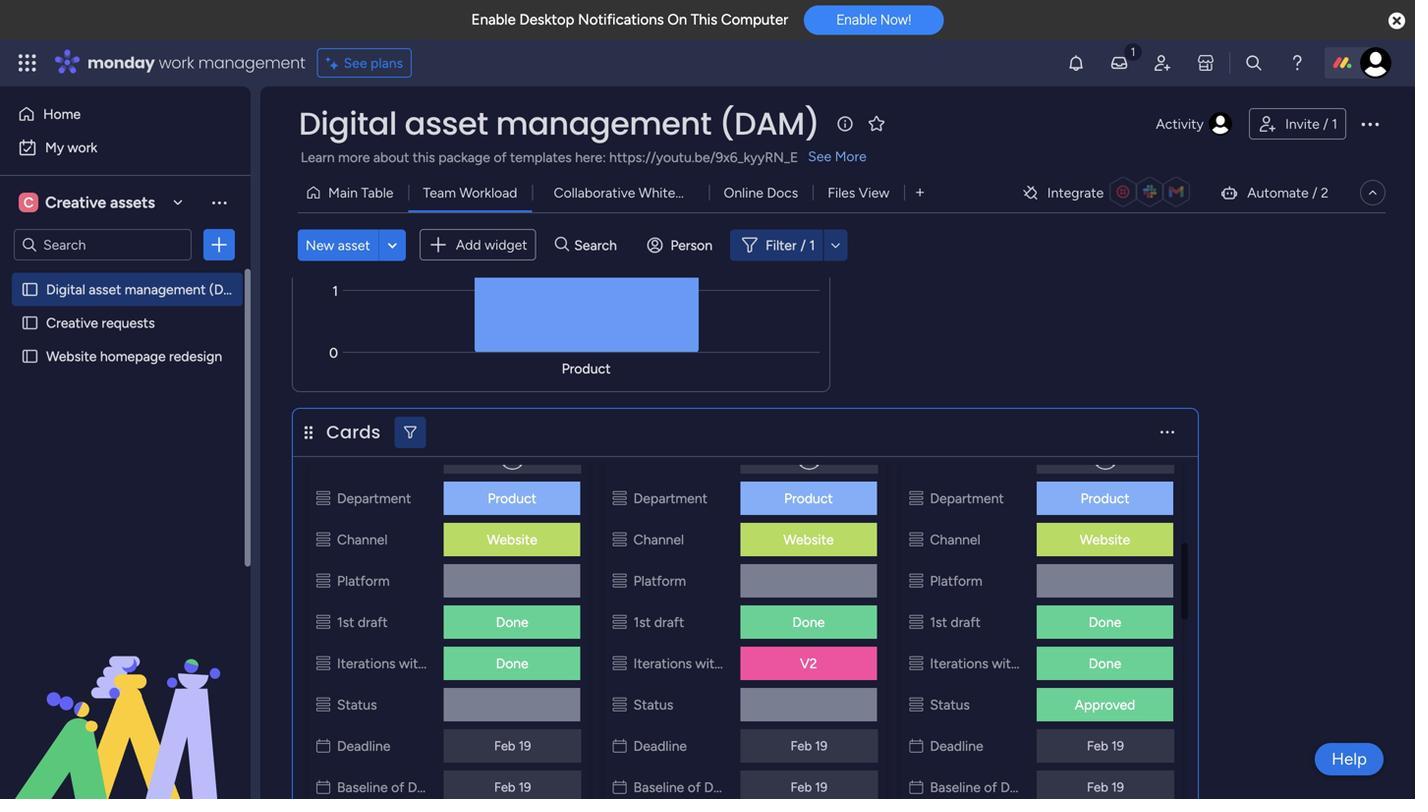 Task type: describe. For each thing, give the bounding box(es) containing it.
person
[[671, 237, 713, 253]]

automate
[[1248, 184, 1309, 201]]

1 vertical spatial management
[[496, 102, 712, 145]]

2 (08 from the left
[[761, 779, 783, 796]]

Search field
[[569, 231, 628, 259]]

redesign
[[169, 348, 222, 365]]

work for my
[[67, 139, 97, 156]]

3 draft from the left
[[951, 614, 981, 631]]

0 vertical spatial digital
[[299, 102, 397, 145]]

add widget button
[[420, 229, 536, 260]]

invite / 1 button
[[1249, 108, 1347, 140]]

learn more about this package of templates here: https://youtu.be/9x6_kyyrn_e see more
[[301, 148, 867, 166]]

2 department from the left
[[634, 490, 708, 507]]

collaborative
[[554, 184, 635, 201]]

2 iterations with stakeholder from the left
[[634, 655, 797, 672]]

help image
[[1288, 53, 1307, 73]]

2 baseline from the left
[[634, 779, 684, 796]]

search everything image
[[1244, 53, 1264, 73]]

add
[[456, 236, 481, 253]]

v2 calendar view small outline image for deadline
[[613, 738, 627, 754]]

3 mar from the left
[[1083, 779, 1106, 796]]

see plans
[[344, 55, 403, 71]]

invite
[[1286, 115, 1320, 132]]

1 horizontal spatial (dam)
[[719, 102, 820, 145]]

automate / 2
[[1248, 184, 1329, 201]]

monday
[[87, 52, 155, 74]]

learn
[[301, 149, 335, 166]]

website homepage redesign
[[46, 348, 222, 365]]

3 (08 from the left
[[1058, 779, 1080, 796]]

lottie animation image
[[0, 601, 251, 799]]

whiteboard
[[639, 184, 711, 201]]

notifications image
[[1067, 53, 1086, 73]]

2 mar from the left
[[787, 779, 810, 796]]

1 1st from the left
[[337, 614, 354, 631]]

arrow down image
[[824, 233, 848, 257]]

workload
[[459, 184, 518, 201]]

2
[[1321, 184, 1329, 201]]

v2 search image
[[555, 234, 569, 256]]

notifications
[[578, 11, 664, 29]]

show board description image
[[834, 114, 857, 134]]

files view
[[828, 184, 890, 201]]

Digital asset management (DAM) field
[[294, 102, 825, 145]]

main table
[[328, 184, 394, 201]]

see inside learn more about this package of templates here: https://youtu.be/9x6_kyyrn_e see more
[[808, 148, 832, 165]]

see plans button
[[317, 48, 412, 78]]

files
[[828, 184, 856, 201]]

new asset
[[306, 237, 370, 253]]

collaborative whiteboard button
[[532, 177, 711, 208]]

work for monday
[[159, 52, 194, 74]]

invite members image
[[1153, 53, 1173, 73]]

approved
[[1075, 696, 1136, 713]]

0 vertical spatial management
[[198, 52, 305, 74]]

enable for enable desktop notifications on this computer
[[471, 11, 516, 29]]

more dots image
[[1161, 425, 1175, 440]]

table
[[361, 184, 394, 201]]

asset inside new asset 'button'
[[338, 237, 370, 253]]

creative requests
[[46, 315, 155, 331]]

monday marketplace image
[[1196, 53, 1216, 73]]

0 horizontal spatial asset
[[89, 281, 121, 298]]

2 product from the left
[[784, 490, 833, 507]]

1 status from the left
[[337, 696, 377, 713]]

collaborative whiteboard
[[554, 184, 711, 201]]

widget
[[485, 236, 528, 253]]

3 product from the left
[[1081, 490, 1130, 507]]

person button
[[639, 229, 725, 261]]

1 channel from the left
[[337, 531, 388, 548]]

1 mar from the left
[[490, 779, 513, 796]]

main
[[328, 184, 358, 201]]

1 stakeholder from the left
[[429, 655, 501, 672]]

0 vertical spatial options image
[[1358, 112, 1382, 136]]

homepage
[[100, 348, 166, 365]]

plans
[[371, 55, 403, 71]]

team workload
[[423, 184, 518, 201]]

main table button
[[298, 177, 408, 208]]

2 draft from the left
[[654, 614, 684, 631]]

my
[[45, 139, 64, 156]]

about
[[373, 149, 409, 166]]

filter
[[766, 237, 797, 253]]

3 1st from the left
[[930, 614, 948, 631]]

enable desktop notifications on this computer
[[471, 11, 789, 29]]

dapulse close image
[[1389, 11, 1406, 31]]

dapulse drag handle 3 image
[[305, 425, 313, 440]]

filter / 1
[[766, 237, 815, 253]]

3 department from the left
[[930, 490, 1004, 507]]

0 horizontal spatial (dam)
[[209, 281, 249, 298]]

templates
[[510, 149, 572, 166]]

package
[[439, 149, 490, 166]]

new
[[306, 237, 334, 253]]

1 baseline from the left
[[337, 779, 388, 796]]

1 department from the left
[[337, 490, 411, 507]]

requests
[[102, 315, 155, 331]]

workspace selection element
[[19, 191, 158, 214]]

team workload button
[[408, 177, 532, 208]]

3 platform from the left
[[930, 573, 983, 589]]

home link
[[12, 98, 239, 130]]

assets
[[110, 193, 155, 212]]

my work link
[[12, 132, 239, 163]]

Search in workspace field
[[41, 233, 164, 256]]

collapse board header image
[[1365, 185, 1381, 201]]

public board image for website homepage redesign
[[21, 347, 39, 366]]

more
[[835, 148, 867, 165]]

1 for filter / 1
[[810, 237, 815, 253]]

enable now! button
[[804, 5, 944, 35]]

online docs button
[[709, 177, 813, 208]]

invite / 1
[[1286, 115, 1338, 132]]

2 baseline of deadline (08 mar '24) from the left
[[634, 779, 837, 796]]

0 vertical spatial asset
[[405, 102, 488, 145]]



Task type: locate. For each thing, give the bounding box(es) containing it.
done
[[496, 614, 529, 631], [792, 614, 825, 631], [1089, 614, 1122, 631], [496, 655, 529, 672], [1089, 655, 1122, 672]]

0 horizontal spatial 1st draft
[[337, 614, 388, 631]]

0 vertical spatial (dam)
[[719, 102, 820, 145]]

2 horizontal spatial '24)
[[1110, 779, 1134, 796]]

status
[[337, 696, 377, 713], [634, 696, 674, 713], [930, 696, 970, 713]]

0 horizontal spatial department
[[337, 490, 411, 507]]

options image
[[1358, 112, 1382, 136], [209, 235, 229, 255]]

1 vertical spatial public board image
[[21, 347, 39, 366]]

0 horizontal spatial digital
[[46, 281, 85, 298]]

1 horizontal spatial v2 calendar view small outline image
[[613, 738, 627, 754]]

1 for invite / 1
[[1332, 115, 1338, 132]]

(dam) up redesign
[[209, 281, 249, 298]]

work right monday
[[159, 52, 194, 74]]

3 baseline of deadline (08 mar '24) from the left
[[930, 779, 1134, 796]]

Cards field
[[321, 420, 386, 445]]

docs
[[767, 184, 798, 201]]

2 '24) from the left
[[813, 779, 837, 796]]

1 horizontal spatial '24)
[[813, 779, 837, 796]]

baseline
[[337, 779, 388, 796], [634, 779, 684, 796], [930, 779, 981, 796]]

1 horizontal spatial iterations with stakeholder
[[634, 655, 797, 672]]

row group
[[301, 140, 1190, 799]]

online docs
[[724, 184, 798, 201]]

draft
[[358, 614, 388, 631], [654, 614, 684, 631], [951, 614, 981, 631]]

2 vertical spatial management
[[125, 281, 206, 298]]

1 vertical spatial v2 calendar view small outline image
[[317, 779, 330, 796]]

enable for enable now!
[[837, 12, 877, 28]]

0 vertical spatial creative
[[45, 193, 106, 212]]

asset right new
[[338, 237, 370, 253]]

1 1st draft from the left
[[337, 614, 388, 631]]

now!
[[881, 12, 912, 28]]

more
[[338, 149, 370, 166]]

0 vertical spatial see
[[344, 55, 367, 71]]

1 horizontal spatial product
[[784, 490, 833, 507]]

0 horizontal spatial iterations
[[337, 655, 396, 672]]

'24)
[[517, 779, 541, 796], [813, 779, 837, 796], [1110, 779, 1134, 796]]

0 horizontal spatial product
[[488, 490, 537, 507]]

0 horizontal spatial platform
[[337, 573, 390, 589]]

2 horizontal spatial product
[[1081, 490, 1130, 507]]

new asset button
[[298, 229, 378, 261]]

1 vertical spatial digital
[[46, 281, 85, 298]]

public board image
[[21, 280, 39, 299]]

monday work management
[[87, 52, 305, 74]]

2 channel from the left
[[634, 531, 684, 548]]

1 horizontal spatial baseline of deadline (08 mar '24)
[[634, 779, 837, 796]]

/ for filter
[[801, 237, 806, 253]]

3 iterations with stakeholder from the left
[[930, 655, 1094, 672]]

with
[[399, 655, 426, 672], [696, 655, 722, 672], [992, 655, 1019, 672]]

1 horizontal spatial department
[[634, 490, 708, 507]]

v2 calendar view small outline image
[[613, 738, 627, 754], [317, 779, 330, 796]]

management
[[198, 52, 305, 74], [496, 102, 712, 145], [125, 281, 206, 298]]

1 vertical spatial creative
[[46, 315, 98, 331]]

add widget
[[456, 236, 528, 253]]

0 horizontal spatial 1st
[[337, 614, 354, 631]]

1 vertical spatial (dam)
[[209, 281, 249, 298]]

1 enable from the left
[[471, 11, 516, 29]]

enable left desktop
[[471, 11, 516, 29]]

update feed image
[[1110, 53, 1129, 73]]

c
[[24, 194, 33, 211]]

activity button
[[1148, 108, 1241, 140]]

creative left requests
[[46, 315, 98, 331]]

1 horizontal spatial 1st
[[634, 614, 651, 631]]

this
[[413, 149, 435, 166]]

options image right invite / 1
[[1358, 112, 1382, 136]]

2 public board image from the top
[[21, 347, 39, 366]]

2 horizontal spatial asset
[[405, 102, 488, 145]]

1 baseline of deadline (08 mar '24) from the left
[[337, 779, 541, 796]]

1 left arrow down icon
[[810, 237, 815, 253]]

2 horizontal spatial iterations with stakeholder
[[930, 655, 1094, 672]]

1
[[1332, 115, 1338, 132], [810, 237, 815, 253]]

3 1st draft from the left
[[930, 614, 981, 631]]

files view button
[[813, 177, 904, 208]]

workspace options image
[[209, 192, 229, 212]]

1 vertical spatial options image
[[209, 235, 229, 255]]

of
[[494, 149, 507, 166], [391, 779, 404, 796], [688, 779, 701, 796], [984, 779, 997, 796]]

enable inside button
[[837, 12, 877, 28]]

1 horizontal spatial platform
[[634, 573, 686, 589]]

platform
[[337, 573, 390, 589], [634, 573, 686, 589], [930, 573, 983, 589]]

2 enable from the left
[[837, 12, 877, 28]]

this
[[691, 11, 718, 29]]

baseline of deadline (08 mar '24)
[[337, 779, 541, 796], [634, 779, 837, 796], [930, 779, 1134, 796]]

1 horizontal spatial mar
[[787, 779, 810, 796]]

creative
[[45, 193, 106, 212], [46, 315, 98, 331]]

my work option
[[12, 132, 239, 163]]

cards
[[326, 420, 381, 445]]

see left 'more'
[[808, 148, 832, 165]]

0 horizontal spatial channel
[[337, 531, 388, 548]]

list box containing digital asset management (dam)
[[0, 269, 251, 638]]

3 iterations from the left
[[930, 655, 989, 672]]

2 horizontal spatial baseline
[[930, 779, 981, 796]]

creative right workspace image
[[45, 193, 106, 212]]

home
[[43, 106, 81, 122]]

3 stakeholder from the left
[[1022, 655, 1094, 672]]

channel
[[337, 531, 388, 548], [634, 531, 684, 548], [930, 531, 981, 548]]

product
[[488, 490, 537, 507], [784, 490, 833, 507], [1081, 490, 1130, 507]]

1st draft
[[337, 614, 388, 631], [634, 614, 684, 631], [930, 614, 981, 631]]

1 horizontal spatial options image
[[1358, 112, 1382, 136]]

options image down workspace options image
[[209, 235, 229, 255]]

digital asset management (dam) up templates at the left top of page
[[299, 102, 820, 145]]

home option
[[12, 98, 239, 130]]

digital up more
[[299, 102, 397, 145]]

1 inside button
[[1332, 115, 1338, 132]]

1 vertical spatial 1
[[810, 237, 815, 253]]

/ for invite
[[1323, 115, 1329, 132]]

1 horizontal spatial digital asset management (dam)
[[299, 102, 820, 145]]

computer
[[721, 11, 789, 29]]

0 horizontal spatial baseline
[[337, 779, 388, 796]]

1 horizontal spatial see
[[808, 148, 832, 165]]

1 (08 from the left
[[465, 779, 487, 796]]

work right "my"
[[67, 139, 97, 156]]

1 horizontal spatial enable
[[837, 12, 877, 28]]

2 horizontal spatial 1st draft
[[930, 614, 981, 631]]

0 horizontal spatial 1
[[810, 237, 815, 253]]

/ inside invite / 1 button
[[1323, 115, 1329, 132]]

list box
[[0, 269, 251, 638]]

0 horizontal spatial v2 calendar view small outline image
[[317, 779, 330, 796]]

public board image
[[21, 314, 39, 332], [21, 347, 39, 366]]

0 horizontal spatial (08
[[465, 779, 487, 796]]

creative inside 'workspace selection' element
[[45, 193, 106, 212]]

0 horizontal spatial options image
[[209, 235, 229, 255]]

iterations with stakeholder
[[337, 655, 501, 672], [634, 655, 797, 672], [930, 655, 1094, 672]]

1 horizontal spatial work
[[159, 52, 194, 74]]

public board image for creative requests
[[21, 314, 39, 332]]

1 iterations with stakeholder from the left
[[337, 655, 501, 672]]

2 horizontal spatial draft
[[951, 614, 981, 631]]

creative assets
[[45, 193, 155, 212]]

feb 19
[[494, 738, 531, 754], [791, 738, 828, 754], [1087, 738, 1124, 754], [494, 779, 531, 795], [791, 779, 828, 795], [1087, 779, 1124, 795]]

3 with from the left
[[992, 655, 1019, 672]]

asset
[[405, 102, 488, 145], [338, 237, 370, 253], [89, 281, 121, 298]]

0 horizontal spatial stakeholder
[[429, 655, 501, 672]]

0 horizontal spatial mar
[[490, 779, 513, 796]]

0 horizontal spatial draft
[[358, 614, 388, 631]]

team
[[423, 184, 456, 201]]

add view image
[[916, 186, 924, 200]]

work inside 'option'
[[67, 139, 97, 156]]

online
[[724, 184, 764, 201]]

desktop
[[519, 11, 575, 29]]

2 iterations from the left
[[634, 655, 692, 672]]

3 baseline from the left
[[930, 779, 981, 796]]

0 horizontal spatial digital asset management (dam)
[[46, 281, 249, 298]]

0 horizontal spatial /
[[801, 237, 806, 253]]

option
[[0, 272, 251, 276]]

0 vertical spatial work
[[159, 52, 194, 74]]

2 horizontal spatial department
[[930, 490, 1004, 507]]

1 public board image from the top
[[21, 314, 39, 332]]

1 horizontal spatial baseline
[[634, 779, 684, 796]]

add to favorites image
[[867, 114, 887, 133]]

help
[[1332, 749, 1367, 769]]

2 with from the left
[[696, 655, 722, 672]]

lottie animation element
[[0, 601, 251, 799]]

0 horizontal spatial enable
[[471, 11, 516, 29]]

2 stakeholder from the left
[[726, 655, 797, 672]]

2 horizontal spatial (08
[[1058, 779, 1080, 796]]

/ right the invite
[[1323, 115, 1329, 132]]

2 horizontal spatial /
[[1323, 115, 1329, 132]]

mar
[[490, 779, 513, 796], [787, 779, 810, 796], [1083, 779, 1106, 796]]

0 horizontal spatial with
[[399, 655, 426, 672]]

2 vertical spatial /
[[801, 237, 806, 253]]

0 horizontal spatial status
[[337, 696, 377, 713]]

1 horizontal spatial (08
[[761, 779, 783, 796]]

0 vertical spatial public board image
[[21, 314, 39, 332]]

2 horizontal spatial 1st
[[930, 614, 948, 631]]

(dam) up online docs
[[719, 102, 820, 145]]

2 horizontal spatial with
[[992, 655, 1019, 672]]

deadline
[[337, 738, 391, 754], [634, 738, 687, 754], [930, 738, 984, 754], [408, 779, 461, 796], [704, 779, 758, 796], [1001, 779, 1054, 796]]

2 horizontal spatial status
[[930, 696, 970, 713]]

1 horizontal spatial channel
[[634, 531, 684, 548]]

1 horizontal spatial status
[[634, 696, 674, 713]]

2 status from the left
[[634, 696, 674, 713]]

stakeholder
[[429, 655, 501, 672], [726, 655, 797, 672], [1022, 655, 1094, 672]]

2 1st from the left
[[634, 614, 651, 631]]

creative inside list box
[[46, 315, 98, 331]]

activity
[[1156, 115, 1204, 132]]

1 vertical spatial /
[[1313, 184, 1318, 201]]

digital asset management (dam) up requests
[[46, 281, 249, 298]]

iterations
[[337, 655, 396, 672], [634, 655, 692, 672], [930, 655, 989, 672]]

0 vertical spatial /
[[1323, 115, 1329, 132]]

/ right the filter
[[801, 237, 806, 253]]

on
[[668, 11, 687, 29]]

3 status from the left
[[930, 696, 970, 713]]

19
[[519, 738, 531, 754], [815, 738, 828, 754], [1112, 738, 1124, 754], [519, 779, 531, 795], [815, 779, 828, 795], [1112, 779, 1124, 795]]

select product image
[[18, 53, 37, 73]]

workspace image
[[19, 192, 38, 213]]

work
[[159, 52, 194, 74], [67, 139, 97, 156]]

0 horizontal spatial iterations with stakeholder
[[337, 655, 501, 672]]

1 horizontal spatial stakeholder
[[726, 655, 797, 672]]

1 horizontal spatial /
[[1313, 184, 1318, 201]]

1 horizontal spatial 1st draft
[[634, 614, 684, 631]]

asset up creative requests
[[89, 281, 121, 298]]

view
[[859, 184, 890, 201]]

digital
[[299, 102, 397, 145], [46, 281, 85, 298]]

my work
[[45, 139, 97, 156]]

digital inside list box
[[46, 281, 85, 298]]

1 image
[[1125, 40, 1142, 62]]

enable left now!
[[837, 12, 877, 28]]

integrate button
[[1014, 172, 1204, 213]]

0 horizontal spatial work
[[67, 139, 97, 156]]

asset up package
[[405, 102, 488, 145]]

v2 calendar view small outline image for baseline of deadline (08 mar '24)
[[317, 779, 330, 796]]

3 channel from the left
[[930, 531, 981, 548]]

v2 status outline image
[[317, 490, 330, 507], [910, 573, 923, 589], [613, 614, 627, 631], [910, 614, 923, 631], [317, 696, 330, 713]]

1 horizontal spatial draft
[[654, 614, 684, 631]]

1 horizontal spatial 1
[[1332, 115, 1338, 132]]

see
[[344, 55, 367, 71], [808, 148, 832, 165]]

2 1st draft from the left
[[634, 614, 684, 631]]

angle down image
[[388, 238, 397, 252]]

3 '24) from the left
[[1110, 779, 1134, 796]]

john smith image
[[1360, 47, 1392, 79]]

2 horizontal spatial channel
[[930, 531, 981, 548]]

1 '24) from the left
[[517, 779, 541, 796]]

see left plans
[[344, 55, 367, 71]]

1 with from the left
[[399, 655, 426, 672]]

here:
[[575, 149, 606, 166]]

1 right the invite
[[1332, 115, 1338, 132]]

/
[[1323, 115, 1329, 132], [1313, 184, 1318, 201], [801, 237, 806, 253]]

/ for automate
[[1313, 184, 1318, 201]]

website
[[46, 348, 97, 365], [487, 531, 538, 548], [784, 531, 834, 548], [1080, 531, 1131, 548]]

of inside learn more about this package of templates here: https://youtu.be/9x6_kyyrn_e see more
[[494, 149, 507, 166]]

creative for creative requests
[[46, 315, 98, 331]]

1 product from the left
[[488, 490, 537, 507]]

1 horizontal spatial iterations
[[634, 655, 692, 672]]

row group containing department
[[301, 140, 1190, 799]]

/ left 2 at the top of the page
[[1313, 184, 1318, 201]]

department
[[337, 490, 411, 507], [634, 490, 708, 507], [930, 490, 1004, 507]]

v2
[[800, 655, 817, 672]]

2 horizontal spatial platform
[[930, 573, 983, 589]]

1 vertical spatial work
[[67, 139, 97, 156]]

1 horizontal spatial digital
[[299, 102, 397, 145]]

1 vertical spatial asset
[[338, 237, 370, 253]]

2 horizontal spatial stakeholder
[[1022, 655, 1094, 672]]

1 draft from the left
[[358, 614, 388, 631]]

2 horizontal spatial baseline of deadline (08 mar '24)
[[930, 779, 1134, 796]]

digital right public board icon
[[46, 281, 85, 298]]

v2 status outline image
[[613, 490, 627, 507], [910, 490, 923, 507], [317, 531, 330, 548], [613, 531, 627, 548], [910, 531, 923, 548], [317, 573, 330, 589], [613, 573, 627, 589], [317, 614, 330, 631], [317, 655, 330, 672], [613, 655, 627, 672], [910, 655, 923, 672], [613, 696, 627, 713], [910, 696, 923, 713]]

v2 calendar view small outline image
[[317, 738, 330, 754], [910, 738, 923, 754], [613, 779, 627, 796], [910, 779, 923, 796]]

creative for creative assets
[[45, 193, 106, 212]]

enable now!
[[837, 12, 912, 28]]

2 horizontal spatial iterations
[[930, 655, 989, 672]]

0 vertical spatial digital asset management (dam)
[[299, 102, 820, 145]]

1 vertical spatial see
[[808, 148, 832, 165]]

0 vertical spatial 1
[[1332, 115, 1338, 132]]

help button
[[1315, 743, 1384, 776]]

https://youtu.be/9x6_kyyrn_e
[[609, 149, 798, 166]]

see more link
[[806, 146, 869, 166]]

1 horizontal spatial asset
[[338, 237, 370, 253]]

0 horizontal spatial baseline of deadline (08 mar '24)
[[337, 779, 541, 796]]

0 horizontal spatial '24)
[[517, 779, 541, 796]]

(dam)
[[719, 102, 820, 145], [209, 281, 249, 298]]

1 platform from the left
[[337, 573, 390, 589]]

1 iterations from the left
[[337, 655, 396, 672]]

0 horizontal spatial see
[[344, 55, 367, 71]]

see inside button
[[344, 55, 367, 71]]

integrate
[[1048, 184, 1104, 201]]

2 platform from the left
[[634, 573, 686, 589]]

1 vertical spatial digital asset management (dam)
[[46, 281, 249, 298]]



Task type: vqa. For each thing, say whether or not it's contained in the screenshot.
'arrives'
no



